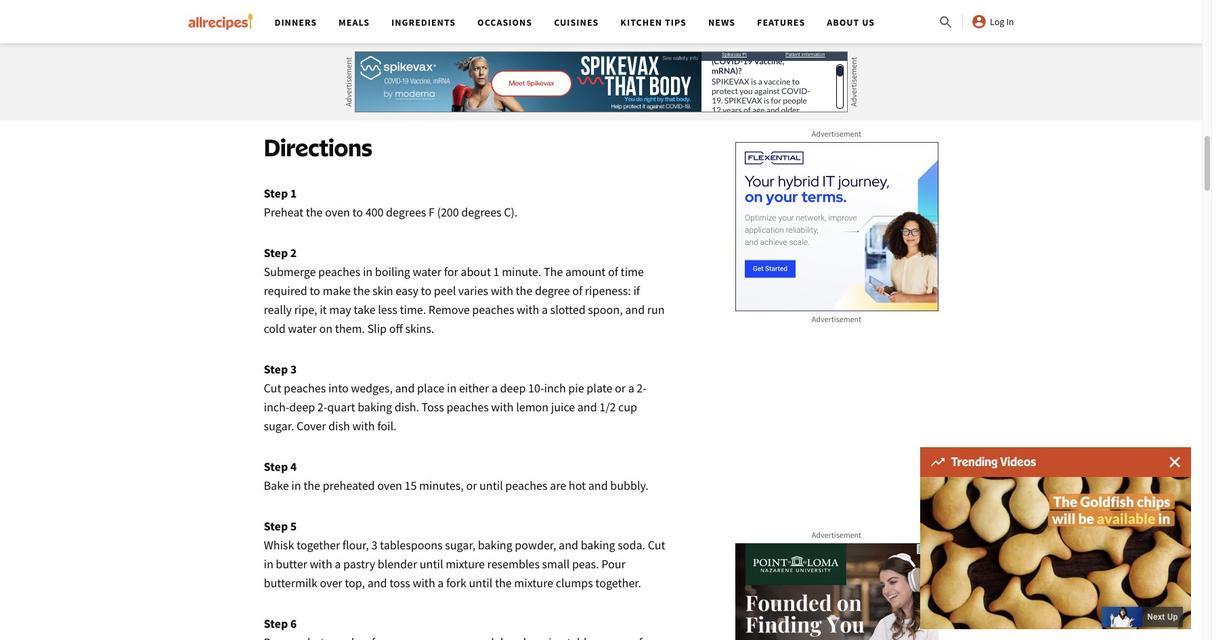 Task type: locate. For each thing, give the bounding box(es) containing it.
2- up cover
[[318, 400, 327, 415]]

0 vertical spatial of
[[608, 264, 618, 280]]

oven left '400'
[[325, 205, 350, 220]]

0 horizontal spatial to
[[310, 283, 320, 299]]

video player application
[[920, 478, 1191, 630]]

the inside whisk together flour, 3 tablespoons sugar, baking powder, and baking soda. cut in butter with a pastry blender until mixture resembles small peas. pour buttermilk over top, and toss with a fork until the mixture clumps together.
[[495, 576, 512, 591]]

and right top,
[[368, 576, 387, 591]]

the
[[306, 205, 323, 220], [353, 283, 370, 299], [516, 283, 533, 299], [304, 478, 320, 494], [495, 576, 512, 591]]

foil.
[[377, 419, 397, 434]]

0 vertical spatial cut
[[264, 381, 281, 396]]

a left the fork
[[438, 576, 444, 591]]

take
[[354, 302, 376, 318]]

cut inside cut peaches into wedges, and place in either a deep 10-inch pie plate or a 2- inch-deep 2-quart baking dish. toss peaches with lemon juice and 1/2 cup sugar. cover dish with foil.
[[264, 381, 281, 396]]

1 degrees from the left
[[386, 205, 426, 220]]

cuisines
[[554, 16, 599, 28]]

the up take
[[353, 283, 370, 299]]

degrees
[[386, 205, 426, 220], [461, 205, 502, 220]]

1 horizontal spatial deep
[[500, 381, 526, 396]]

them.
[[335, 321, 365, 337]]

peaches down 'either'
[[447, 400, 489, 415]]

meals
[[339, 16, 370, 28]]

minutes,
[[419, 478, 464, 494]]

next up
[[1148, 613, 1178, 622]]

occasions
[[478, 16, 532, 28]]

advertisement region
[[355, 51, 848, 112], [735, 142, 938, 312], [735, 544, 938, 641]]

run
[[647, 302, 665, 318]]

the down the resembles at the left of the page
[[495, 576, 512, 591]]

hot
[[569, 478, 586, 494]]

1 vertical spatial cut
[[648, 538, 666, 554]]

2 degrees from the left
[[461, 205, 502, 220]]

the right bake
[[304, 478, 320, 494]]

1 vertical spatial cup
[[618, 400, 637, 415]]

degrees left c). on the top of page
[[461, 205, 502, 220]]

peaches left into
[[284, 381, 326, 396]]

trending
[[952, 455, 998, 469]]

0 horizontal spatial baking
[[358, 400, 392, 415]]

on
[[319, 321, 333, 337]]

0 vertical spatial or
[[615, 381, 626, 396]]

wedges,
[[351, 381, 393, 396]]

0 horizontal spatial or
[[466, 478, 477, 494]]

cup right 1/2
[[618, 400, 637, 415]]

dinners
[[275, 16, 317, 28]]

baking up peas.
[[581, 538, 615, 554]]

either
[[459, 381, 489, 396]]

0 vertical spatial deep
[[500, 381, 526, 396]]

sugar,
[[445, 538, 476, 554]]

preheat the oven to 400 degrees f (200 degrees c).
[[264, 205, 518, 220]]

inch-
[[264, 400, 289, 415]]

in up skin
[[363, 264, 373, 280]]

buttermilk up 2 teaspoons white sugar on the left
[[306, 10, 360, 25]]

up
[[1167, 613, 1178, 622]]

1 horizontal spatial 2-
[[637, 381, 647, 396]]

close image
[[1170, 457, 1181, 468]]

to left '400'
[[353, 205, 363, 220]]

in inside cut peaches into wedges, and place in either a deep 10-inch pie plate or a 2- inch-deep 2-quart baking dish. toss peaches with lemon juice and 1/2 cup sugar. cover dish with foil.
[[447, 381, 457, 396]]

water left the for
[[413, 264, 442, 280]]

1 vertical spatial or
[[466, 478, 477, 494]]

boiling
[[375, 264, 410, 280]]

and left 1/2
[[578, 400, 597, 415]]

until right the minutes,
[[480, 478, 503, 494]]

place
[[417, 381, 445, 396]]

bake in the preheated oven 15 minutes, or until peaches are hot and bubbly.
[[264, 478, 649, 494]]

of down amount
[[573, 283, 583, 299]]

cut up inch-
[[264, 381, 281, 396]]

until down tablespoons
[[420, 557, 443, 572]]

a up over
[[335, 557, 341, 572]]

of left "time"
[[608, 264, 618, 280]]

kitchen tips link
[[621, 16, 687, 28]]

in down whisk on the bottom of the page
[[264, 557, 273, 572]]

baking down wedges,
[[358, 400, 392, 415]]

ripe,
[[294, 302, 317, 318]]

fork
[[446, 576, 467, 591]]

0 vertical spatial until
[[480, 478, 503, 494]]

plate
[[587, 381, 613, 396]]

kitchen tips
[[621, 16, 687, 28]]

mixture down the resembles at the left of the page
[[514, 576, 553, 591]]

with down the 1
[[491, 283, 513, 299]]

with down together
[[310, 557, 332, 572]]

news
[[708, 16, 736, 28]]

oven
[[325, 205, 350, 220], [377, 478, 402, 494]]

or right 'plate'
[[615, 381, 626, 396]]

water down ripe, at left top
[[288, 321, 317, 337]]

1/2
[[600, 400, 616, 415]]

search image
[[938, 14, 954, 30]]

buttermilk down butter
[[264, 576, 318, 591]]

remove
[[429, 302, 470, 318]]

the right preheat
[[306, 205, 323, 220]]

and down "if" on the top of page
[[625, 302, 645, 318]]

1 horizontal spatial degrees
[[461, 205, 502, 220]]

2 vertical spatial advertisement region
[[735, 544, 938, 641]]

cut
[[264, 381, 281, 396], [648, 538, 666, 554]]

cut peaches into wedges, and place in either a deep 10-inch pie plate or a 2- inch-deep 2-quart baking dish. toss peaches with lemon juice and 1/2 cup sugar. cover dish with foil.
[[264, 381, 647, 434]]

1 vertical spatial buttermilk
[[264, 576, 318, 591]]

in inside whisk together flour, 3 tablespoons sugar, baking powder, and baking soda. cut in butter with a pastry blender until mixture resembles small peas. pour buttermilk over top, and toss with a fork until the mixture clumps together.
[[264, 557, 273, 572]]

deep left 10-
[[500, 381, 526, 396]]

1 vertical spatial advertisement region
[[735, 142, 938, 312]]

clumps
[[556, 576, 593, 591]]

and inside submerge peaches in boiling water for about 1 minute. the amount of time required to make the skin easy to peel varies with the degree of ripeness: if really ripe, it may take less time. remove peaches with a slotted spoon, and run cold water on them. slip off skins.
[[625, 302, 645, 318]]

peaches left are
[[506, 478, 548, 494]]

ingredients
[[392, 16, 456, 28]]

cut right soda.
[[648, 538, 666, 554]]

or right the minutes,
[[466, 478, 477, 494]]

over
[[320, 576, 342, 591]]

0 horizontal spatial cup
[[285, 10, 304, 25]]

baking up the resembles at the left of the page
[[478, 538, 513, 554]]

freshly
[[335, 69, 369, 85]]

baking inside cut peaches into wedges, and place in either a deep 10-inch pie plate or a 2- inch-deep 2-quart baking dish. toss peaches with lemon juice and 1/2 cup sugar. cover dish with foil.
[[358, 400, 392, 415]]

bubbly.
[[610, 478, 649, 494]]

inch
[[544, 381, 566, 396]]

a
[[542, 302, 548, 318], [492, 381, 498, 396], [628, 381, 634, 396], [335, 557, 341, 572], [438, 576, 444, 591]]

a down 'degree'
[[542, 302, 548, 318]]

0 horizontal spatial cut
[[264, 381, 281, 396]]

c).
[[504, 205, 518, 220]]

are
[[550, 478, 566, 494]]

dish.
[[395, 400, 419, 415]]

1 horizontal spatial baking
[[478, 538, 513, 554]]

make
[[323, 283, 351, 299]]

toss
[[422, 400, 444, 415]]

1 horizontal spatial or
[[615, 381, 626, 396]]

deep
[[500, 381, 526, 396], [289, 400, 315, 415]]

0 horizontal spatial 2-
[[318, 400, 327, 415]]

peas.
[[572, 557, 599, 572]]

2- right 'plate'
[[637, 381, 647, 396]]

0 horizontal spatial degrees
[[386, 205, 426, 220]]

0 vertical spatial advertisement region
[[355, 51, 848, 112]]

1 horizontal spatial mixture
[[514, 576, 553, 591]]

1 vertical spatial 2-
[[318, 400, 327, 415]]

cup right ⅔
[[285, 10, 304, 25]]

cup
[[285, 10, 304, 25], [618, 400, 637, 415]]

powder,
[[515, 538, 556, 554]]

1 vertical spatial oven
[[377, 478, 402, 494]]

in right place
[[447, 381, 457, 396]]

1 horizontal spatial cut
[[648, 538, 666, 554]]

in right bake
[[291, 478, 301, 494]]

and right hot
[[588, 478, 608, 494]]

until right the fork
[[469, 576, 493, 591]]

trending image
[[931, 459, 945, 467]]

with right toss
[[413, 576, 435, 591]]

1 vertical spatial water
[[288, 321, 317, 337]]

oven left 15
[[377, 478, 402, 494]]

and
[[625, 302, 645, 318], [395, 381, 415, 396], [578, 400, 597, 415], [588, 478, 608, 494], [559, 538, 578, 554], [368, 576, 387, 591]]

and up dish.
[[395, 381, 415, 396]]

1 vertical spatial of
[[573, 283, 583, 299]]

cuisines link
[[554, 16, 599, 28]]

with left foil.
[[352, 419, 375, 434]]

1 vertical spatial deep
[[289, 400, 315, 415]]

minute.
[[502, 264, 541, 280]]

if
[[634, 283, 640, 299]]

to up it
[[310, 283, 320, 299]]

0 vertical spatial cup
[[285, 10, 304, 25]]

1
[[493, 264, 500, 280]]

water
[[413, 264, 442, 280], [288, 321, 317, 337]]

navigation
[[264, 0, 938, 43]]

the down 'minute.'
[[516, 283, 533, 299]]

freshly grated nutmeg
[[335, 69, 446, 85]]

together.
[[596, 576, 641, 591]]

degrees left f
[[386, 205, 426, 220]]

0 vertical spatial mixture
[[446, 557, 485, 572]]

0 horizontal spatial oven
[[325, 205, 350, 220]]

may
[[329, 302, 351, 318]]

mixture down 'sugar,'
[[446, 557, 485, 572]]

1 horizontal spatial cup
[[618, 400, 637, 415]]

1 horizontal spatial of
[[608, 264, 618, 280]]

blender
[[378, 557, 417, 572]]

tips
[[665, 16, 687, 28]]

0 vertical spatial water
[[413, 264, 442, 280]]

0 vertical spatial 2-
[[637, 381, 647, 396]]

log
[[990, 16, 1005, 28]]

2-
[[637, 381, 647, 396], [318, 400, 327, 415]]

1 horizontal spatial water
[[413, 264, 442, 280]]

1 horizontal spatial oven
[[377, 478, 402, 494]]

cold
[[264, 321, 286, 337]]

peaches
[[318, 264, 361, 280], [472, 302, 514, 318], [284, 381, 326, 396], [447, 400, 489, 415], [506, 478, 548, 494]]

to left peel
[[421, 283, 432, 299]]

for
[[444, 264, 458, 280]]

deep up cover
[[289, 400, 315, 415]]



Task type: describe. For each thing, give the bounding box(es) containing it.
into
[[328, 381, 349, 396]]

(200
[[437, 205, 459, 220]]

⅔
[[273, 10, 283, 25]]

occasions link
[[478, 16, 532, 28]]

really
[[264, 302, 292, 318]]

f
[[429, 205, 435, 220]]

directions
[[264, 133, 372, 162]]

skin
[[373, 283, 393, 299]]

15
[[405, 478, 417, 494]]

soda.
[[618, 538, 646, 554]]

peaches down varies
[[472, 302, 514, 318]]

toss
[[390, 576, 410, 591]]

us
[[862, 16, 875, 28]]

whisk together flour, 3 tablespoons sugar, baking powder, and baking soda. cut in butter with a pastry blender until mixture resembles small peas. pour buttermilk over top, and toss with a fork until the mixture clumps together.
[[264, 538, 666, 591]]

1 vertical spatial until
[[420, 557, 443, 572]]

a right 'either'
[[492, 381, 498, 396]]

less
[[378, 302, 397, 318]]

log in
[[990, 16, 1014, 28]]

sugar
[[367, 39, 395, 55]]

flour,
[[343, 538, 369, 554]]

sugar.
[[264, 419, 294, 434]]

preheated
[[323, 478, 375, 494]]

quart
[[327, 400, 355, 415]]

easy
[[396, 283, 419, 299]]

about us
[[827, 16, 875, 28]]

submerge
[[264, 264, 316, 280]]

buttermilk inside whisk together flour, 3 tablespoons sugar, baking powder, and baking soda. cut in butter with a pastry blender until mixture resembles small peas. pour buttermilk over top, and toss with a fork until the mixture clumps together.
[[264, 576, 318, 591]]

butter
[[276, 557, 307, 572]]

with left the lemon
[[491, 400, 514, 415]]

400
[[365, 205, 384, 220]]

1 vertical spatial mixture
[[514, 576, 553, 591]]

10-
[[528, 381, 544, 396]]

0 horizontal spatial deep
[[289, 400, 315, 415]]

nutmeg
[[407, 69, 446, 85]]

ingredients link
[[392, 16, 456, 28]]

peel
[[434, 283, 456, 299]]

ripeness:
[[585, 283, 631, 299]]

news link
[[708, 16, 736, 28]]

3
[[371, 538, 378, 554]]

preheat
[[264, 205, 303, 220]]

skins.
[[405, 321, 434, 337]]

top,
[[345, 576, 365, 591]]

peaches up make
[[318, 264, 361, 280]]

videos
[[1000, 455, 1036, 469]]

submerge peaches in boiling water for about 1 minute. the amount of time required to make the skin easy to peel varies with the degree of ripeness: if really ripe, it may take less time. remove peaches with a slotted spoon, and run cold water on them. slip off skins.
[[264, 264, 665, 337]]

slip
[[367, 321, 387, 337]]

cut inside whisk together flour, 3 tablespoons sugar, baking powder, and baking soda. cut in butter with a pastry blender until mixture resembles small peas. pour buttermilk over top, and toss with a fork until the mixture clumps together.
[[648, 538, 666, 554]]

pastry
[[343, 557, 375, 572]]

0 vertical spatial buttermilk
[[306, 10, 360, 25]]

slotted
[[550, 302, 586, 318]]

2 teaspoons white sugar
[[273, 39, 395, 55]]

juice
[[551, 400, 575, 415]]

2 horizontal spatial to
[[421, 283, 432, 299]]

spoon,
[[588, 302, 623, 318]]

about us link
[[827, 16, 875, 28]]

with down 'degree'
[[517, 302, 539, 318]]

home image
[[188, 14, 253, 30]]

2 horizontal spatial baking
[[581, 538, 615, 554]]

white
[[336, 39, 365, 55]]

it
[[320, 302, 327, 318]]

cup inside cut peaches into wedges, and place in either a deep 10-inch pie plate or a 2- inch-deep 2-quart baking dish. toss peaches with lemon juice and 1/2 cup sugar. cover dish with foil.
[[618, 400, 637, 415]]

features link
[[757, 16, 805, 28]]

0 horizontal spatial mixture
[[446, 557, 485, 572]]

time.
[[400, 302, 426, 318]]

a right 'plate'
[[628, 381, 634, 396]]

or inside cut peaches into wedges, and place in either a deep 10-inch pie plate or a 2- inch-deep 2-quart baking dish. toss peaches with lemon juice and 1/2 cup sugar. cover dish with foil.
[[615, 381, 626, 396]]

2
[[273, 39, 279, 55]]

and up small
[[559, 538, 578, 554]]

0 horizontal spatial water
[[288, 321, 317, 337]]

in
[[1007, 16, 1014, 28]]

whisk
[[264, 538, 294, 554]]

navigation containing dinners
[[264, 0, 938, 43]]

the
[[544, 264, 563, 280]]

grated
[[371, 69, 404, 85]]

0 horizontal spatial of
[[573, 283, 583, 299]]

pie
[[569, 381, 584, 396]]

off
[[389, 321, 403, 337]]

amount
[[566, 264, 606, 280]]

about
[[827, 16, 860, 28]]

next
[[1148, 613, 1165, 622]]

varies
[[458, 283, 488, 299]]

dish
[[329, 419, 350, 434]]

a inside submerge peaches in boiling water for about 1 minute. the amount of time required to make the skin easy to peel varies with the degree of ripeness: if really ripe, it may take less time. remove peaches with a slotted spoon, and run cold water on them. slip off skins.
[[542, 302, 548, 318]]

pour
[[602, 557, 626, 572]]

small
[[542, 557, 570, 572]]

teaspoons
[[281, 39, 334, 55]]

cover
[[297, 419, 326, 434]]

0 vertical spatial oven
[[325, 205, 350, 220]]

bake
[[264, 478, 289, 494]]

2 vertical spatial until
[[469, 576, 493, 591]]

account image
[[971, 14, 988, 30]]

resembles
[[487, 557, 540, 572]]

about
[[461, 264, 491, 280]]

meals link
[[339, 16, 370, 28]]

1 horizontal spatial to
[[353, 205, 363, 220]]

lemon
[[516, 400, 549, 415]]

in inside submerge peaches in boiling water for about 1 minute. the amount of time required to make the skin easy to peel varies with the degree of ripeness: if really ripe, it may take less time. remove peaches with a slotted spoon, and run cold water on them. slip off skins.
[[363, 264, 373, 280]]



Task type: vqa. For each thing, say whether or not it's contained in the screenshot.
top deep
yes



